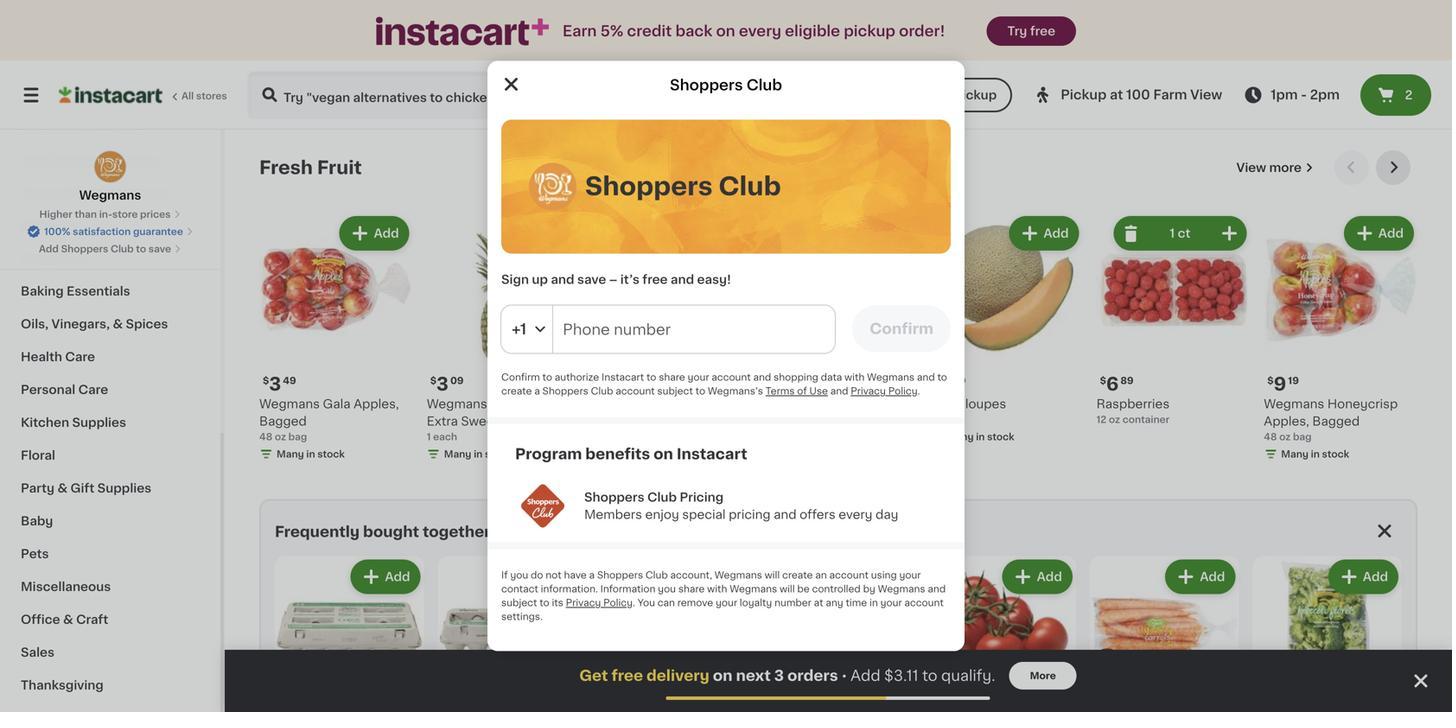 Task type: vqa. For each thing, say whether or not it's contained in the screenshot.


Task type: locate. For each thing, give the bounding box(es) containing it.
many in stock for pineapple,
[[444, 450, 512, 459]]

1 vertical spatial will
[[780, 584, 795, 594]]

0 vertical spatial care
[[65, 351, 95, 363]]

1 inside cantaloupes 1 each many in stock
[[929, 415, 933, 425]]

share
[[659, 373, 685, 382], [678, 584, 705, 594]]

0 horizontal spatial save
[[148, 244, 171, 254]]

2 inside the product group
[[604, 375, 616, 394]]

honeycrisp inside 'wegmans honeycrisp apples, bagged 48 oz bag'
[[1328, 398, 1398, 410]]

0 horizontal spatial every
[[739, 24, 782, 38]]

3 left '09'
[[437, 375, 449, 394]]

1 $ from the left
[[263, 376, 269, 386]]

supplies
[[72, 417, 126, 429], [97, 482, 151, 494]]

all stores link
[[59, 71, 228, 119]]

use
[[810, 386, 828, 396]]

1 inside $1.48 each (estimated) element
[[772, 375, 779, 394]]

each inside wegmans pineapple, extra sweet 1 each
[[433, 432, 457, 442]]

49 up wegmans gala apples, bagged 48 oz bag
[[283, 376, 296, 386]]

1 vertical spatial create
[[782, 571, 813, 580]]

free for get
[[612, 669, 643, 683]]

oz for 9
[[1280, 432, 1291, 442]]

apples for 1
[[762, 416, 804, 428]]

stock down wegmans gala apples, bagged 48 oz bag
[[317, 450, 345, 459]]

1 horizontal spatial save
[[577, 274, 606, 286]]

2 vertical spatial on
[[713, 669, 733, 683]]

1 vertical spatial honeycrisp
[[594, 416, 665, 428]]

apples, down $ 9 19
[[1264, 416, 1310, 428]]

1 horizontal spatial subject
[[657, 386, 693, 396]]

bagged inside wegmans gala apples, bagged 48 oz bag
[[259, 416, 307, 428]]

at
[[1110, 89, 1123, 101], [814, 598, 823, 608]]

49 up the "cantaloupes"
[[953, 376, 966, 386]]

0 vertical spatial privacy policy link
[[851, 386, 918, 396]]

baby link
[[10, 505, 210, 538]]

breakfast link
[[10, 209, 210, 242]]

many inside cantaloupes 1 each many in stock
[[946, 432, 974, 442]]

bag
[[288, 432, 307, 442], [1293, 432, 1312, 442]]

2 left 13
[[604, 375, 616, 394]]

1 49 from the left
[[283, 376, 296, 386]]

its
[[552, 598, 564, 608]]

$ 9 19
[[1268, 375, 1299, 394]]

will up number
[[780, 584, 795, 594]]

1pm - 2pm
[[1271, 89, 1340, 101]]

1
[[835, 227, 840, 239], [1170, 227, 1175, 239], [772, 375, 779, 394], [929, 415, 933, 425], [427, 432, 431, 442]]

1 horizontal spatial 1 ct
[[1170, 227, 1191, 239]]

to up the "cantaloupes"
[[937, 373, 947, 382]]

1 horizontal spatial instacart
[[677, 447, 748, 462]]

free right it's
[[643, 274, 668, 286]]

prices
[[140, 210, 171, 219]]

1 horizontal spatial a
[[589, 571, 595, 580]]

in down by
[[870, 598, 878, 608]]

free inside treatment tracker modal dialog
[[612, 669, 643, 683]]

stores
[[196, 91, 227, 101]]

to inside treatment tracker modal dialog
[[922, 669, 938, 683]]

0 vertical spatial view
[[1190, 89, 1222, 101]]

product group containing 9
[[1264, 213, 1418, 465]]

1 vertical spatial every
[[839, 509, 873, 521]]

oz inside 'wegmans honeycrisp apples, bagged 48 oz bag'
[[1280, 432, 1291, 442]]

1 horizontal spatial apples,
[[1264, 416, 1310, 428]]

shoppers club pricing image
[[515, 478, 571, 534]]

0 vertical spatial supplies
[[72, 417, 126, 429]]

privacy down information.
[[566, 598, 601, 608]]

$ 3 49
[[263, 375, 296, 394], [933, 375, 966, 394]]

2 horizontal spatial 48
[[1264, 432, 1277, 442]]

satisfaction
[[73, 227, 131, 236]]

1 horizontal spatial 49
[[953, 376, 966, 386]]

and inside "shoppers club pricing members enjoy special pricing and offers every day"
[[774, 509, 797, 521]]

goods up than at the left top of the page
[[73, 187, 114, 199]]

share inside "account, wegmans will create an account using your contact information. information you share with wegmans will be controlled by wegmans and subject to its"
[[678, 584, 705, 594]]

to right "confirm"
[[542, 373, 552, 382]]

view
[[1190, 89, 1222, 101], [1237, 162, 1267, 174]]

goods up condiments
[[46, 121, 88, 133]]

(est.) inside $2.13 each (estimated) element
[[673, 374, 709, 388]]

save left –
[[577, 274, 606, 286]]

stock inside the product group
[[1322, 450, 1350, 459]]

0 horizontal spatial policy
[[603, 598, 633, 608]]

ct left increment quantity of raspberries icon
[[1178, 227, 1191, 239]]

privacy up bee
[[851, 386, 886, 396]]

0 horizontal spatial subject
[[501, 598, 537, 608]]

0 horizontal spatial .
[[633, 598, 635, 608]]

to down guarantee
[[136, 244, 146, 254]]

with inside "account, wegmans will create an account using your contact information. information you share with wegmans will be controlled by wegmans and subject to its"
[[707, 584, 727, 594]]

. right $1.48 each (estimated) element
[[918, 386, 920, 396]]

2 apples from the left
[[668, 416, 710, 428]]

$ for wegmans honeycrisp apples, bagged
[[1268, 376, 1274, 386]]

1 vertical spatial save
[[577, 274, 606, 286]]

3 right next
[[774, 669, 784, 683]]

1 bagged from the left
[[259, 416, 307, 428]]

1 horizontal spatial organic
[[658, 398, 706, 410]]

apples inside wegmans organic honeycrisp apples
[[668, 416, 710, 428]]

every left day
[[839, 509, 873, 521]]

supplies down personal care link
[[72, 417, 126, 429]]

ct up 0.42
[[843, 227, 856, 239]]

save down guarantee
[[148, 244, 171, 254]]

canned
[[21, 187, 70, 199]]

product group
[[259, 213, 413, 465], [427, 213, 580, 465], [594, 213, 748, 479], [762, 213, 915, 473], [929, 213, 1083, 448], [1097, 213, 1250, 427], [1264, 213, 1418, 465], [275, 556, 424, 712], [438, 556, 587, 712], [601, 556, 750, 712], [764, 556, 913, 712], [927, 556, 1076, 712], [1090, 556, 1239, 712], [1253, 556, 1402, 712]]

2 $ 3 49 from the left
[[933, 375, 966, 394]]

& left spices
[[113, 318, 123, 330]]

2 horizontal spatial many in stock
[[1281, 450, 1350, 459]]

wegmans link
[[79, 150, 141, 204]]

48 inside wegmans gala apples, bagged 48 oz bag
[[259, 432, 272, 442]]

account inside confirm to authorize instacart to share your account and shopping data with wegmans and to create a
[[712, 373, 751, 382]]

3 for wegmans pineapple, extra sweet
[[437, 375, 449, 394]]

$ up wegmans gala apples, bagged 48 oz bag
[[263, 376, 269, 386]]

0 horizontal spatial pickup
[[954, 89, 997, 101]]

stock for wegmans pineapple, extra sweet
[[485, 450, 512, 459]]

each (est.) inside $1.48 each (estimated) element
[[802, 374, 876, 388]]

many inside the product group
[[1281, 450, 1309, 459]]

floral
[[21, 450, 55, 462]]

0 horizontal spatial create
[[501, 386, 532, 396]]

many down the "cantaloupes"
[[946, 432, 974, 442]]

many down wegmans gala apples, bagged 48 oz bag
[[277, 450, 304, 459]]

create up be
[[782, 571, 813, 580]]

$ inside "$ 3 09"
[[430, 376, 437, 386]]

about left 0.42
[[810, 255, 840, 264]]

-
[[1301, 89, 1307, 101]]

2 49 from the left
[[953, 376, 966, 386]]

2 vertical spatial free
[[612, 669, 643, 683]]

1 $ 3 49 from the left
[[263, 375, 296, 394]]

view left more
[[1237, 162, 1267, 174]]

pickup inside button
[[954, 89, 997, 101]]

0 horizontal spatial oz
[[275, 432, 286, 442]]

next
[[736, 669, 771, 683]]

0 horizontal spatial 1 ct
[[835, 227, 856, 239]]

0 vertical spatial instacart
[[602, 373, 644, 382]]

to left its
[[540, 598, 549, 608]]

apples down terms
[[762, 416, 804, 428]]

pickup inside popup button
[[1061, 89, 1107, 101]]

1 horizontal spatial view
[[1237, 162, 1267, 174]]

item carousel region containing add
[[275, 550, 1426, 712]]

free right try
[[1030, 25, 1056, 37]]

1 ct left increment quantity of raspberries icon
[[1170, 227, 1191, 239]]

farm
[[1154, 89, 1187, 101]]

0 vertical spatial a
[[534, 386, 540, 396]]

have
[[564, 571, 587, 580]]

you up the can
[[658, 584, 676, 594]]

1 vertical spatial share
[[678, 584, 705, 594]]

main content
[[225, 130, 1452, 712]]

sales
[[21, 647, 54, 659]]

bagged for 3
[[259, 416, 307, 428]]

with
[[845, 373, 865, 382], [707, 584, 727, 594]]

$ for wegmans pineapple, extra sweet
[[430, 376, 437, 386]]

privacy policy link up bee
[[851, 386, 918, 396]]

1 horizontal spatial oz
[[1109, 415, 1120, 425]]

1 horizontal spatial every
[[839, 509, 873, 521]]

1 bag from the left
[[288, 432, 307, 442]]

a right "have"
[[589, 571, 595, 580]]

(est.) inside $1.48 each (estimated) element
[[839, 374, 876, 388]]

1 horizontal spatial $ 3 49
[[933, 375, 966, 394]]

and right up
[[551, 274, 574, 286]]

1 ct up about 0.42 lbs
[[835, 227, 856, 239]]

5 $ from the left
[[598, 376, 604, 386]]

pricing
[[729, 509, 771, 521]]

subject inside "account, wegmans will create an account using your contact information. information you share with wegmans will be controlled by wegmans and subject to its"
[[501, 598, 537, 608]]

in down sweet
[[474, 450, 483, 459]]

1 vertical spatial a
[[589, 571, 595, 580]]

many for wegmans honeycrisp apples, bagged
[[1281, 450, 1309, 459]]

qualify.
[[941, 669, 996, 683]]

1 horizontal spatial at
[[1110, 89, 1123, 101]]

1 left of
[[772, 375, 779, 394]]

care for personal care
[[78, 384, 108, 396]]

earn
[[563, 24, 597, 38]]

each
[[802, 374, 836, 388], [635, 374, 669, 388], [936, 415, 960, 425], [433, 432, 457, 442], [661, 446, 685, 456]]

stock for wegmans gala apples, bagged
[[317, 450, 345, 459]]

1 vertical spatial apples,
[[1264, 416, 1310, 428]]

each (est.) inside $2.13 each (estimated) element
[[635, 374, 709, 388]]

1 (est.) from the left
[[839, 374, 876, 388]]

wegmans
[[79, 189, 141, 201], [867, 373, 915, 382], [259, 398, 320, 410], [427, 398, 487, 410], [762, 398, 822, 410], [594, 398, 655, 410], [1264, 398, 1325, 410], [715, 571, 762, 580], [730, 584, 777, 594], [878, 584, 926, 594]]

and left offers
[[774, 509, 797, 521]]

6 $ from the left
[[933, 376, 939, 386]]

0 vertical spatial honeycrisp
[[1328, 398, 1398, 410]]

3 $ from the left
[[765, 376, 772, 386]]

supplies down the floral link
[[97, 482, 151, 494]]

1 vertical spatial item carousel region
[[275, 550, 1426, 712]]

1 inside wegmans pineapple, extra sweet 1 each
[[427, 432, 431, 442]]

2 $ from the left
[[430, 376, 437, 386]]

1 vertical spatial organic
[[658, 398, 706, 410]]

club inside "shoppers club pricing members enjoy special pricing and offers every day"
[[648, 491, 677, 504]]

to left "wegmans's" on the bottom of page
[[696, 386, 705, 396]]

. left you
[[633, 598, 635, 608]]

in down the "cantaloupes"
[[976, 432, 985, 442]]

$ up the "cantaloupes"
[[933, 376, 939, 386]]

oz inside raspberries 12 oz container
[[1109, 415, 1120, 425]]

thanksgiving link
[[10, 669, 210, 702]]

0 vertical spatial item carousel region
[[259, 150, 1418, 486]]

100%
[[44, 227, 70, 236]]

1 vertical spatial with
[[707, 584, 727, 594]]

account right time
[[905, 598, 944, 608]]

1 horizontal spatial bag
[[1293, 432, 1312, 442]]

pets
[[21, 548, 49, 560]]

apples down $2.13 each (estimated) element
[[668, 416, 710, 428]]

2 bag from the left
[[1293, 432, 1312, 442]]

$ left 89
[[1100, 376, 1106, 386]]

3 for wegmans gala apples, bagged
[[269, 375, 281, 394]]

add shoppers club to save
[[39, 244, 171, 254]]

and up the "cantaloupes"
[[917, 373, 935, 382]]

0 vertical spatial with
[[845, 373, 865, 382]]

wegmans inside 'wegmans honeycrisp apples, bagged 48 oz bag'
[[1264, 398, 1325, 410]]

1 apples from the left
[[762, 416, 804, 428]]

each (est.) for 2
[[635, 374, 709, 388]]

shoppers club account subject to wegmans's terms of use and privacy policy .
[[542, 386, 920, 396]]

a inside confirm to authorize instacart to share your account and shopping data with wegmans and to create a
[[534, 386, 540, 396]]

0 horizontal spatial honeycrisp
[[594, 416, 665, 428]]

oz inside wegmans gala apples, bagged 48 oz bag
[[275, 432, 286, 442]]

2 each (est.) from the left
[[635, 374, 709, 388]]

0 vertical spatial organic
[[596, 356, 635, 366]]

fresh fruit
[[259, 159, 362, 177]]

2 ct from the left
[[1178, 227, 1191, 239]]

each (est.) up wegmans organic honeycrisp apples
[[635, 374, 709, 388]]

stock down the "cantaloupes"
[[987, 432, 1015, 442]]

pineapple,
[[490, 398, 554, 410]]

in inside the product group
[[1311, 450, 1320, 459]]

1 vertical spatial policy
[[603, 598, 633, 608]]

2 1 ct from the left
[[1170, 227, 1191, 239]]

condiments
[[21, 154, 98, 166]]

0 horizontal spatial many in stock
[[277, 450, 345, 459]]

$ 3 49 for cantaloupes
[[933, 375, 966, 394]]

frequently bought together section
[[259, 499, 1426, 712]]

authorize
[[555, 373, 599, 382]]

1 ct from the left
[[843, 227, 856, 239]]

100% satisfaction guarantee button
[[27, 221, 194, 239]]

1 horizontal spatial you
[[658, 584, 676, 594]]

remove wegmans sugar bee apples image
[[786, 223, 806, 244]]

2
[[1405, 89, 1413, 101], [604, 375, 616, 394]]

many in stock inside the product group
[[1281, 450, 1350, 459]]

organic down $2.13 each (estimated) element
[[658, 398, 706, 410]]

add button
[[341, 218, 408, 249], [508, 218, 575, 249], [676, 218, 743, 249], [1011, 218, 1078, 249], [1346, 218, 1413, 249], [352, 562, 419, 593], [515, 562, 582, 593], [678, 562, 745, 593], [841, 562, 908, 593], [1004, 562, 1071, 593], [1167, 562, 1234, 593], [1330, 562, 1397, 593]]

bagged inside 'wegmans honeycrisp apples, bagged 48 oz bag'
[[1313, 416, 1360, 428]]

create inside confirm to authorize instacart to share your account and shopping data with wegmans and to create a
[[501, 386, 532, 396]]

0 horizontal spatial about
[[594, 446, 623, 456]]

0 horizontal spatial instacart
[[602, 373, 644, 382]]

on left next
[[713, 669, 733, 683]]

care down vinegars,
[[65, 351, 95, 363]]

None search field
[[247, 71, 808, 119]]

every left eligible
[[739, 24, 782, 38]]

2 right 2pm
[[1405, 89, 1413, 101]]

1 horizontal spatial with
[[845, 373, 865, 382]]

2 bagged from the left
[[1313, 416, 1360, 428]]

share up wegmans organic honeycrisp apples
[[659, 373, 685, 382]]

wegmans inside the wegmans sugar bee apples
[[762, 398, 822, 410]]

many in stock down 'wegmans honeycrisp apples, bagged 48 oz bag'
[[1281, 450, 1350, 459]]

1 vertical spatial about
[[594, 446, 623, 456]]

in inside . you can remove your loyalty number at any time in your account settings.
[[870, 598, 878, 608]]

number
[[775, 598, 812, 608]]

1 horizontal spatial many in stock
[[444, 450, 512, 459]]

48 inside 'wegmans honeycrisp apples, bagged 48 oz bag'
[[1264, 432, 1277, 442]]

bee
[[864, 398, 888, 410]]

shoppers inside "shoppers club pricing members enjoy special pricing and offers every day"
[[584, 491, 645, 504]]

wegmans inside wegmans gala apples, bagged 48 oz bag
[[259, 398, 320, 410]]

in down 'wegmans honeycrisp apples, bagged 48 oz bag'
[[1311, 450, 1320, 459]]

0 horizontal spatial with
[[707, 584, 727, 594]]

$2.13 each (estimated) element
[[594, 373, 748, 396]]

a up the pineapple,
[[534, 386, 540, 396]]

0 vertical spatial .
[[918, 386, 920, 396]]

household
[[21, 252, 89, 265]]

0 horizontal spatial $ 3 49
[[263, 375, 296, 394]]

more button
[[1009, 662, 1077, 690]]

pickup for pickup at 100 farm view
[[1061, 89, 1107, 101]]

1 vertical spatial .
[[633, 598, 635, 608]]

order!
[[899, 24, 945, 38]]

1 vertical spatial at
[[814, 598, 823, 608]]

1 vertical spatial goods
[[73, 187, 114, 199]]

1 many in stock from the left
[[277, 450, 345, 459]]

0 horizontal spatial 49
[[283, 376, 296, 386]]

1 horizontal spatial 2
[[1405, 89, 1413, 101]]

3 inside treatment tracker modal dialog
[[774, 669, 784, 683]]

policy
[[888, 386, 918, 396], [603, 598, 633, 608]]

1 vertical spatial privacy policy link
[[566, 598, 633, 608]]

account down 13
[[616, 386, 655, 396]]

confirm
[[501, 373, 540, 382]]

organic up 13
[[596, 356, 635, 366]]

kitchen
[[21, 417, 69, 429]]

about 0.42 lbs
[[810, 255, 881, 264]]

subject up wegmans organic honeycrisp apples
[[657, 386, 693, 396]]

instacart inside confirm to authorize instacart to share your account and shopping data with wegmans and to create a
[[602, 373, 644, 382]]

product group containing 6
[[1097, 213, 1250, 427]]

you up contact on the left bottom of page
[[510, 571, 528, 580]]

& left sauces
[[101, 154, 111, 166]]

2 many in stock from the left
[[444, 450, 512, 459]]

organic inside wegmans organic honeycrisp apples
[[658, 398, 706, 410]]

condiments & sauces link
[[10, 144, 210, 176]]

instacart right authorize
[[602, 373, 644, 382]]

in
[[976, 432, 985, 442], [306, 450, 315, 459], [474, 450, 483, 459], [1311, 450, 1320, 459], [870, 598, 878, 608]]

many in stock down wegmans gala apples, bagged 48 oz bag
[[277, 450, 345, 459]]

1 down extra
[[427, 432, 431, 442]]

free right get
[[612, 669, 643, 683]]

many down 'wegmans honeycrisp apples, bagged 48 oz bag'
[[1281, 450, 1309, 459]]

stock down 'wegmans honeycrisp apples, bagged 48 oz bag'
[[1322, 450, 1350, 459]]

pricing
[[680, 491, 724, 504]]

oz
[[1109, 415, 1120, 425], [275, 432, 286, 442], [1280, 432, 1291, 442]]

1 each (est.) from the left
[[802, 374, 876, 388]]

instacart up the pricing
[[677, 447, 748, 462]]

1 vertical spatial instacart
[[677, 447, 748, 462]]

0 horizontal spatial you
[[510, 571, 528, 580]]

0 vertical spatial privacy
[[851, 386, 886, 396]]

0 horizontal spatial (est.)
[[673, 374, 709, 388]]

wegmans honeycrisp apples, bagged 48 oz bag
[[1264, 398, 1398, 442]]

apples, inside 'wegmans honeycrisp apples, bagged 48 oz bag'
[[1264, 416, 1310, 428]]

wegmans logo image
[[94, 150, 127, 183]]

stock down wegmans pineapple, extra sweet 1 each
[[485, 450, 512, 459]]

$ inside $ 6 89
[[1100, 376, 1106, 386]]

0 horizontal spatial bagged
[[259, 416, 307, 428]]

a
[[534, 386, 540, 396], [589, 571, 595, 580]]

all
[[182, 91, 194, 101]]

1 horizontal spatial 48
[[781, 376, 795, 386]]

49 for cantaloupes
[[953, 376, 966, 386]]

0 horizontal spatial bag
[[288, 432, 307, 442]]

0 horizontal spatial at
[[814, 598, 823, 608]]

express icon image
[[376, 17, 549, 45]]

bag for 3
[[288, 432, 307, 442]]

1 ct
[[835, 227, 856, 239], [1170, 227, 1191, 239]]

instacart for on
[[677, 447, 748, 462]]

1 vertical spatial you
[[658, 584, 676, 594]]

$ left '09'
[[430, 376, 437, 386]]

create up the pineapple,
[[501, 386, 532, 396]]

1 horizontal spatial about
[[810, 255, 840, 264]]

0 vertical spatial create
[[501, 386, 532, 396]]

bag inside wegmans gala apples, bagged 48 oz bag
[[288, 432, 307, 442]]

0 vertical spatial you
[[510, 571, 528, 580]]

1 vertical spatial subject
[[501, 598, 537, 608]]

account, wegmans will create an account using your contact information. information you share with wegmans will be controlled by wegmans and subject to its
[[501, 571, 946, 608]]

7 $ from the left
[[1268, 376, 1274, 386]]

1 down the "cantaloupes"
[[929, 415, 933, 425]]

on
[[716, 24, 735, 38], [654, 447, 673, 462], [713, 669, 733, 683]]

0 horizontal spatial 2
[[604, 375, 616, 394]]

account up the shoppers club account subject to wegmans's terms of use and privacy policy .
[[712, 373, 751, 382]]

0 vertical spatial free
[[1030, 25, 1056, 37]]

. inside . you can remove your loyalty number at any time in your account settings.
[[633, 598, 635, 608]]

stock
[[987, 432, 1015, 442], [317, 450, 345, 459], [485, 450, 512, 459], [1322, 450, 1350, 459]]

pets link
[[10, 538, 210, 571]]

oils, vinegars, & spices
[[21, 318, 168, 330]]

and right by
[[928, 584, 946, 594]]

oz for 3
[[275, 432, 286, 442]]

apples inside the wegmans sugar bee apples
[[762, 416, 804, 428]]

0 horizontal spatial ct
[[843, 227, 856, 239]]

day
[[876, 509, 899, 521]]

2 (est.) from the left
[[673, 374, 709, 388]]

0 horizontal spatial 48
[[259, 432, 272, 442]]

1 horizontal spatial policy
[[888, 386, 918, 396]]

any
[[826, 598, 843, 608]]

$ 3 49 for wegmans gala apples, bagged
[[263, 375, 296, 394]]

item carousel region containing fresh fruit
[[259, 150, 1418, 486]]

3 for cantaloupes
[[939, 375, 951, 394]]

your up the shoppers club account subject to wegmans's terms of use and privacy policy .
[[688, 373, 709, 382]]

at left any
[[814, 598, 823, 608]]

privacy policy link down if you do not have a shoppers club
[[566, 598, 633, 608]]

and left "easy!" at the top
[[671, 274, 694, 286]]

up
[[532, 274, 548, 286]]

1 horizontal spatial each (est.)
[[802, 374, 876, 388]]

to
[[136, 244, 146, 254], [542, 373, 552, 382], [647, 373, 656, 382], [937, 373, 947, 382], [696, 386, 705, 396], [540, 598, 549, 608], [922, 669, 938, 683]]

0 horizontal spatial a
[[534, 386, 540, 396]]

apples for 2
[[668, 416, 710, 428]]

3 up the "cantaloupes"
[[939, 375, 951, 394]]

$ inside $ 1 48
[[765, 376, 772, 386]]

•
[[842, 669, 847, 683]]

goods
[[46, 121, 88, 133], [73, 187, 114, 199]]

remove raspberries image
[[1121, 223, 1141, 244]]

terms
[[766, 386, 795, 396]]

add
[[374, 227, 399, 239], [541, 227, 567, 239], [709, 227, 734, 239], [1044, 227, 1069, 239], [1379, 227, 1404, 239], [39, 244, 59, 254], [385, 571, 410, 583], [548, 571, 573, 583], [711, 571, 736, 583], [874, 571, 899, 583], [1037, 571, 1062, 583], [1200, 571, 1225, 583], [1363, 571, 1388, 583], [851, 669, 881, 683]]

4 $ from the left
[[1100, 376, 1106, 386]]

3 up wegmans gala apples, bagged 48 oz bag
[[269, 375, 281, 394]]

$ left 19
[[1268, 376, 1274, 386]]

on right back
[[716, 24, 735, 38]]

0 vertical spatial about
[[810, 255, 840, 264]]

instacart for authorize
[[602, 373, 644, 382]]

0 vertical spatial share
[[659, 373, 685, 382]]

1 horizontal spatial create
[[782, 571, 813, 580]]

your right using
[[899, 571, 921, 580]]

main content containing fresh fruit
[[225, 130, 1452, 712]]

party
[[21, 482, 55, 494]]

1 up about 0.42 lbs
[[835, 227, 840, 239]]

about left 0.46
[[594, 446, 623, 456]]

$ inside $ 9 19
[[1268, 376, 1274, 386]]

with right data
[[845, 373, 865, 382]]

1 vertical spatial care
[[78, 384, 108, 396]]

about for about 0.46 lb each
[[594, 446, 623, 456]]

to inside "account, wegmans will create an account using your contact information. information you share with wegmans will be controlled by wegmans and subject to its"
[[540, 598, 549, 608]]

bag inside 'wegmans honeycrisp apples, bagged 48 oz bag'
[[1293, 432, 1312, 442]]

$ 3 09
[[430, 375, 464, 394]]

1 1 ct from the left
[[835, 227, 856, 239]]

3 many in stock from the left
[[1281, 450, 1350, 459]]

0 vertical spatial 2
[[1405, 89, 1413, 101]]

to right $3.11
[[922, 669, 938, 683]]

apples, inside wegmans gala apples, bagged 48 oz bag
[[354, 398, 399, 410]]

goods for dry
[[46, 121, 88, 133]]

0 horizontal spatial each (est.)
[[635, 374, 709, 388]]

many down extra
[[444, 450, 471, 459]]

item carousel region
[[259, 150, 1418, 486], [275, 550, 1426, 712]]



Task type: describe. For each thing, give the bounding box(es) containing it.
lb
[[650, 446, 659, 456]]

wegmans inside wegmans pineapple, extra sweet 1 each
[[427, 398, 487, 410]]

vinegars,
[[51, 318, 110, 330]]

sweet
[[461, 416, 499, 428]]

$ for wegmans gala apples, bagged
[[263, 376, 269, 386]]

store
[[112, 210, 138, 219]]

to right 13
[[647, 373, 656, 382]]

2 inside button
[[1405, 89, 1413, 101]]

wegmans sugar bee apples
[[762, 398, 888, 428]]

0 vertical spatial policy
[[888, 386, 918, 396]]

information
[[601, 584, 656, 594]]

1 horizontal spatial privacy
[[851, 386, 886, 396]]

thanksgiving
[[21, 679, 104, 692]]

ct for increment quantity of wegmans sugar bee apples image
[[843, 227, 856, 239]]

1 vertical spatial view
[[1237, 162, 1267, 174]]

be
[[797, 584, 810, 594]]

$ inside $ 2 13
[[598, 376, 604, 386]]

offers
[[800, 509, 836, 521]]

0 vertical spatial on
[[716, 24, 735, 38]]

wegmans organic honeycrisp apples
[[594, 398, 710, 428]]

breakfast
[[21, 220, 81, 232]]

your down using
[[881, 598, 902, 608]]

+1
[[512, 322, 527, 337]]

bag for 9
[[1293, 432, 1312, 442]]

1 ct for remove wegmans sugar bee apples "icon"
[[835, 227, 856, 239]]

your left loyalty
[[716, 598, 737, 608]]

pickup button
[[939, 78, 1013, 112]]

in for wegmans honeycrisp apples, bagged
[[1311, 450, 1320, 459]]

ct for increment quantity of raspberries icon
[[1178, 227, 1191, 239]]

benefits
[[586, 447, 650, 462]]

1 ct for remove raspberries image
[[1170, 227, 1191, 239]]

Select a country button
[[501, 306, 553, 353]]

essentials
[[67, 285, 130, 297]]

using
[[871, 571, 897, 580]]

each (est.) for 1
[[802, 374, 876, 388]]

Phone number telephone field
[[553, 306, 835, 353]]

about 0.46 lb each
[[594, 446, 685, 456]]

get
[[579, 669, 608, 683]]

oils, vinegars, & spices link
[[10, 308, 210, 341]]

you inside "account, wegmans will create an account using your contact information. information you share with wegmans will be controlled by wegmans and subject to its"
[[658, 584, 676, 594]]

loyalty
[[740, 598, 772, 608]]

13
[[617, 376, 628, 386]]

stock inside cantaloupes 1 each many in stock
[[987, 432, 1015, 442]]

49 for wegmans
[[283, 376, 296, 386]]

1 horizontal spatial .
[[918, 386, 920, 396]]

& left gift
[[57, 482, 68, 494]]

in for wegmans gala apples, bagged
[[306, 450, 315, 459]]

create inside "account, wegmans will create an account using your contact information. information you share with wegmans will be controlled by wegmans and subject to its"
[[782, 571, 813, 580]]

floral link
[[10, 439, 210, 472]]

program benefits on instacart
[[515, 447, 748, 462]]

100
[[1126, 89, 1150, 101]]

account inside "account, wegmans will create an account using your contact information. information you share with wegmans will be controlled by wegmans and subject to its"
[[829, 571, 869, 580]]

apples, for 9
[[1264, 416, 1310, 428]]

try free
[[1008, 25, 1056, 37]]

party & gift supplies
[[21, 482, 151, 494]]

48 inside $ 1 48
[[781, 376, 795, 386]]

in-
[[99, 210, 112, 219]]

your inside confirm to authorize instacart to share your account and shopping data with wegmans and to create a
[[688, 373, 709, 382]]

1 vertical spatial on
[[654, 447, 673, 462]]

office
[[21, 614, 60, 626]]

0 vertical spatial will
[[765, 571, 780, 580]]

0 horizontal spatial organic
[[596, 356, 635, 366]]

1 right remove raspberries image
[[1170, 227, 1175, 239]]

honeycrisp inside wegmans organic honeycrisp apples
[[594, 416, 665, 428]]

2pm
[[1310, 89, 1340, 101]]

confirm to authorize instacart to share your account and shopping data with wegmans and to create a
[[501, 373, 947, 396]]

by
[[863, 584, 876, 594]]

each inside cantaloupes 1 each many in stock
[[936, 415, 960, 425]]

apples, for 3
[[354, 398, 399, 410]]

product group containing 2
[[594, 213, 748, 479]]

health care
[[21, 351, 95, 363]]

every inside "shoppers club pricing members enjoy special pricing and offers every day"
[[839, 509, 873, 521]]

many for wegmans pineapple, extra sweet
[[444, 450, 471, 459]]

gift
[[71, 482, 94, 494]]

all stores
[[182, 91, 227, 101]]

it's
[[621, 274, 640, 286]]

special
[[682, 509, 726, 521]]

(est.) for 2
[[673, 374, 709, 388]]

many in stock for gala
[[277, 450, 345, 459]]

extra
[[427, 416, 458, 428]]

many for wegmans gala apples, bagged
[[277, 450, 304, 459]]

in for wegmans pineapple, extra sweet
[[474, 450, 483, 459]]

dry goods & pasta
[[21, 121, 139, 133]]

wegmans's
[[708, 386, 763, 396]]

instacart logo image
[[59, 85, 163, 105]]

$3.11
[[884, 669, 919, 683]]

not
[[546, 571, 562, 580]]

and inside "account, wegmans will create an account using your contact information. information you share with wegmans will be controlled by wegmans and subject to its"
[[928, 584, 946, 594]]

view more button
[[1230, 150, 1321, 185]]

at inside . you can remove your loyalty number at any time in your account settings.
[[814, 598, 823, 608]]

add inside treatment tracker modal dialog
[[851, 669, 881, 683]]

and up sugar
[[831, 386, 848, 396]]

1 horizontal spatial privacy policy link
[[851, 386, 918, 396]]

gala
[[323, 398, 351, 410]]

condiments & sauces
[[21, 154, 159, 166]]

frequently bought together
[[275, 525, 491, 540]]

raspberries
[[1097, 398, 1170, 410]]

your inside "account, wegmans will create an account using your contact information. information you share with wegmans will be controlled by wegmans and subject to its"
[[899, 571, 921, 580]]

wegmans inside wegmans organic honeycrisp apples
[[594, 398, 655, 410]]

0 horizontal spatial privacy
[[566, 598, 601, 608]]

raspberries 12 oz container
[[1097, 398, 1170, 425]]

sales link
[[10, 636, 210, 669]]

& left pasta
[[91, 121, 101, 133]]

fresh
[[259, 159, 313, 177]]

09
[[450, 376, 464, 386]]

treatment tracker modal dialog
[[225, 650, 1452, 712]]

data
[[821, 373, 842, 382]]

share inside confirm to authorize instacart to share your account and shopping data with wegmans and to create a
[[659, 373, 685, 382]]

earn 5% credit back on every eligible pickup order!
[[563, 24, 945, 38]]

dry
[[21, 121, 44, 133]]

controlled
[[812, 584, 861, 594]]

higher
[[39, 210, 72, 219]]

bought
[[363, 525, 419, 540]]

at inside popup button
[[1110, 89, 1123, 101]]

more
[[1269, 162, 1302, 174]]

48 for 3
[[259, 432, 272, 442]]

eligible
[[785, 24, 840, 38]]

sign up and save – it's free and easy!
[[501, 274, 731, 286]]

–
[[609, 274, 618, 286]]

89
[[1121, 376, 1134, 386]]

account inside . you can remove your loyalty number at any time in your account settings.
[[905, 598, 944, 608]]

0 vertical spatial shoppers club
[[670, 78, 782, 92]]

increment quantity of wegmans sugar bee apples image
[[884, 223, 905, 244]]

goods for canned
[[73, 187, 114, 199]]

product group containing 1
[[762, 213, 915, 473]]

1 vertical spatial supplies
[[97, 482, 151, 494]]

dry goods & pasta link
[[10, 111, 210, 144]]

about for about 0.42 lbs
[[810, 255, 840, 264]]

care for health care
[[65, 351, 95, 363]]

shopping
[[774, 373, 819, 382]]

$ for raspberries
[[1100, 376, 1106, 386]]

if you do not have a shoppers club
[[501, 571, 668, 580]]

2 button
[[1361, 74, 1432, 116]]

shoppers club image
[[529, 163, 577, 210]]

pickup at 100 farm view button
[[1033, 71, 1222, 119]]

wegmans inside confirm to authorize instacart to share your account and shopping data with wegmans and to create a
[[867, 373, 915, 382]]

kitchen supplies
[[21, 417, 126, 429]]

credit
[[627, 24, 672, 38]]

wegmans pineapple, extra sweet 1 each
[[427, 398, 554, 442]]

& up store
[[117, 187, 127, 199]]

lbs
[[866, 255, 881, 264]]

many in stock for honeycrisp
[[1281, 450, 1350, 459]]

in inside cantaloupes 1 each many in stock
[[976, 432, 985, 442]]

cantaloupes 1 each many in stock
[[929, 398, 1015, 442]]

increment quantity of raspberries image
[[1219, 223, 1240, 244]]

together
[[423, 525, 491, 540]]

account,
[[670, 571, 712, 580]]

$ 6 89
[[1100, 375, 1134, 394]]

office & craft link
[[10, 603, 210, 636]]

$ for cantaloupes
[[933, 376, 939, 386]]

with inside confirm to authorize instacart to share your account and shopping data with wegmans and to create a
[[845, 373, 865, 382]]

baking
[[21, 285, 64, 297]]

item carousel region inside frequently bought together section
[[275, 550, 1426, 712]]

baking essentials link
[[10, 275, 210, 308]]

bagged for 9
[[1313, 416, 1360, 428]]

free for try
[[1030, 25, 1056, 37]]

& left craft
[[63, 614, 73, 626]]

9
[[1274, 375, 1287, 394]]

1 vertical spatial free
[[643, 274, 668, 286]]

stock for wegmans honeycrisp apples, bagged
[[1322, 450, 1350, 459]]

1 vertical spatial shoppers club
[[585, 174, 781, 199]]

0 vertical spatial every
[[739, 24, 782, 38]]

48 for 9
[[1264, 432, 1277, 442]]

try
[[1008, 25, 1027, 37]]

6
[[1106, 375, 1119, 394]]

orders
[[788, 669, 838, 683]]

if
[[501, 571, 508, 580]]

and up terms
[[753, 373, 771, 382]]

pickup for pickup
[[954, 89, 997, 101]]

on inside treatment tracker modal dialog
[[713, 669, 733, 683]]

$1.48 each (estimated) element
[[762, 373, 915, 396]]

terms of use link
[[766, 386, 828, 396]]

(est.) for 1
[[839, 374, 876, 388]]

0.46
[[626, 446, 647, 456]]



